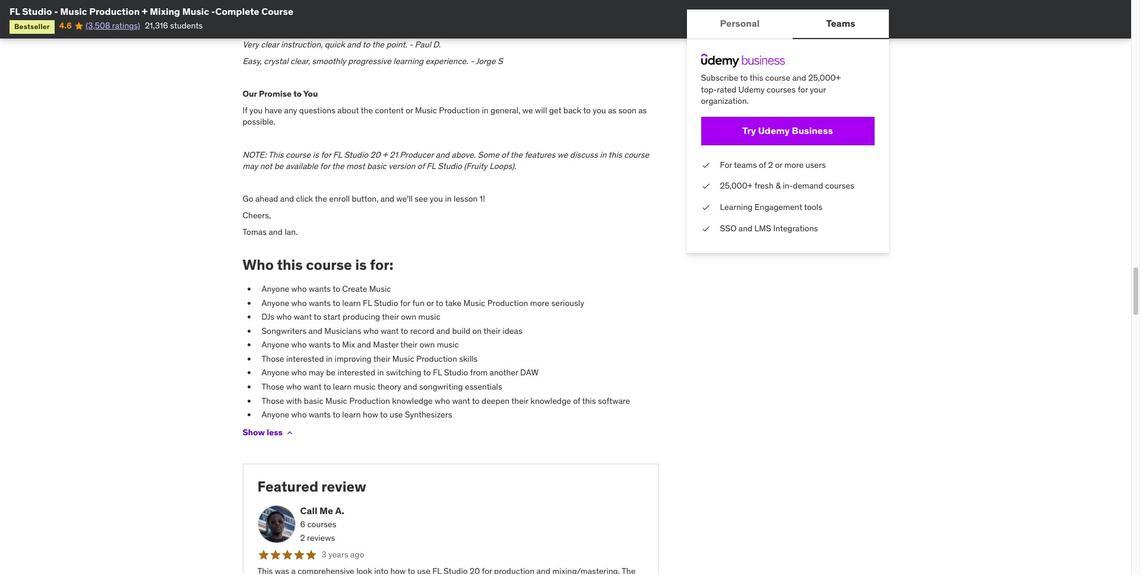 Task type: describe. For each thing, give the bounding box(es) containing it.
some
[[478, 149, 499, 160]]

above.
[[451, 149, 476, 160]]

mix
[[342, 340, 355, 351]]

use
[[390, 410, 403, 421]]

fl up for the
[[333, 149, 342, 160]]

build
[[452, 326, 470, 337]]

start
[[323, 312, 341, 323]]

say
[[417, 11, 429, 22]]

may inside anyone who wants to create music anyone who wants to learn fl studio for fun or to take music production more seriously djs who want to start producing their own music songwriters and musicians who want to record and build on their ideas anyone who wants to mix and master their own music those interested in improving their music production skills anyone who may be interested in switching to fl studio from another daw those who want to learn music theory and songwriting essentials those with basic music production knowledge who want to deepen their knowledge of this software anyone who wants to learn how to use synthesizers
[[309, 368, 324, 379]]

presentation
[[462, 11, 509, 22]]

course up "create"
[[306, 256, 352, 274]]

3
[[322, 550, 326, 561]]

music production
[[392, 354, 457, 365]]

demand
[[793, 181, 823, 191]]

who
[[243, 256, 274, 274]]

seriously
[[551, 298, 584, 309]]

clarity
[[527, 11, 550, 22]]

1 wants from the top
[[309, 284, 331, 295]]

mixing
[[150, 5, 180, 17]]

studio down the skills
[[444, 368, 468, 379]]

fresh
[[755, 181, 774, 191]]

of inside anyone who wants to create music anyone who wants to learn fl studio for fun or to take music production more seriously djs who want to start producing their own music songwriters and musicians who want to record and build on their ideas anyone who wants to mix and master their own music those interested in improving their music production skills anyone who may be interested in switching to fl studio from another daw those who want to learn music theory and songwriting essentials those with basic music production knowledge who want to deepen their knowledge of this software anyone who wants to learn how to use synthesizers
[[573, 396, 580, 407]]

for inside anyone who wants to create music anyone who wants to learn fl studio for fun or to take music production more seriously djs who want to start producing their own music songwriters and musicians who want to record and build on their ideas anyone who wants to mix and master their own music those interested in improving their music production skills anyone who may be interested in switching to fl studio from another daw those who want to learn music theory and songwriting essentials those with basic music production knowledge who want to deepen their knowledge of this software anyone who wants to learn how to use synthesizers
[[400, 298, 410, 309]]

1 vertical spatial or
[[775, 160, 783, 170]]

improving
[[335, 354, 372, 365]]

we'll
[[396, 194, 413, 204]]

&
[[776, 181, 781, 191]]

subscribe
[[701, 72, 738, 83]]

2 i from the left
[[384, 11, 386, 22]]

crystal
[[264, 56, 288, 67]]

this inside subscribe to this course and 25,000+ top‑rated udemy courses for your organization.
[[750, 72, 763, 83]]

personal button
[[687, 10, 793, 38]]

music right take
[[464, 298, 485, 309]]

fl up producing
[[363, 298, 372, 309]]

tools
[[804, 202, 823, 213]]

5 anyone from the top
[[262, 410, 289, 421]]

organization.
[[701, 96, 749, 106]]

point.
[[386, 39, 407, 50]]

music up 4.6 on the top left of page
[[60, 5, 87, 17]]

is inside i have only just started the course but i have to say that the presentation and clarity is great! would highly recommend! - susan l very clear instruction, quick and to the point. - paul d. easy, crystal clear, smoothly progressive learning experience. - jorge s
[[552, 11, 558, 22]]

21,316 students
[[145, 20, 203, 31]]

review
[[321, 478, 366, 496]]

users
[[806, 160, 826, 170]]

0 horizontal spatial +
[[142, 5, 148, 17]]

0 vertical spatial music
[[418, 312, 440, 323]]

learning
[[393, 56, 423, 67]]

featured review
[[257, 478, 366, 496]]

enroll
[[329, 194, 350, 204]]

that
[[431, 11, 446, 22]]

have right but
[[388, 11, 405, 22]]

master
[[373, 340, 399, 351]]

of down 'producer and'
[[417, 161, 425, 172]]

in-
[[783, 181, 793, 191]]

go
[[243, 194, 253, 204]]

studio up producing
[[374, 298, 398, 309]]

in up theory
[[377, 368, 384, 379]]

the inside go ahead and click the enroll button, and we'll see you in lesson 1! cheers, tomas and ian.
[[315, 194, 327, 204]]

course down soon
[[624, 149, 649, 160]]

be inside the note: this course is for fl studio 20 + 21 producer and above. some of the features we discuss in this course may not be available for the most basic version of fl studio (fruity loops).
[[274, 161, 284, 172]]

in inside go ahead and click the enroll button, and we'll see you in lesson 1! cheers, tomas and ian.
[[445, 194, 452, 204]]

the right the that
[[448, 11, 460, 22]]

deepen
[[482, 396, 510, 407]]

production up the how
[[349, 396, 390, 407]]

for inside the note: this course is for fl studio 20 + 21 producer and above. some of the features we discuss in this course may not be available for the most basic version of fl studio (fruity loops).
[[321, 149, 331, 160]]

and right mix
[[357, 340, 371, 351]]

and down switching
[[403, 382, 417, 393]]

not
[[260, 161, 272, 172]]

we for discuss
[[557, 149, 568, 160]]

call me a. 6 courses 2 reviews
[[300, 505, 344, 544]]

fl studio - music production + mixing music -complete course
[[10, 5, 293, 17]]

xsmall image inside show less button
[[285, 429, 294, 438]]

fun
[[412, 298, 424, 309]]

xsmall image for sso
[[701, 223, 711, 235]]

6
[[300, 520, 305, 530]]

tomas
[[243, 227, 267, 237]]

producing
[[343, 312, 380, 323]]

ahead
[[255, 194, 278, 204]]

and right quick
[[347, 39, 361, 50]]

note:
[[243, 149, 267, 160]]

be inside anyone who wants to create music anyone who wants to learn fl studio for fun or to take music production more seriously djs who want to start producing their own music songwriters and musicians who want to record and build on their ideas anyone who wants to mix and master their own music those interested in improving their music production skills anyone who may be interested in switching to fl studio from another daw those who want to learn music theory and songwriting essentials those with basic music production knowledge who want to deepen their knowledge of this software anyone who wants to learn how to use synthesizers
[[326, 368, 336, 379]]

2 those from the top
[[262, 382, 284, 393]]

studio down above.
[[438, 161, 462, 172]]

most
[[346, 161, 365, 172]]

teams
[[734, 160, 757, 170]]

of up loops).
[[501, 149, 509, 160]]

and right sso
[[739, 223, 753, 234]]

call me ace image
[[257, 506, 295, 544]]

0 vertical spatial 2
[[768, 160, 773, 170]]

if
[[243, 105, 247, 116]]

paul
[[415, 39, 431, 50]]

ideas
[[503, 326, 522, 337]]

0 horizontal spatial own
[[401, 312, 416, 323]]

fl down 'producer and'
[[427, 161, 436, 172]]

0 vertical spatial more
[[785, 160, 804, 170]]

the right started
[[328, 11, 340, 22]]

for the
[[320, 161, 344, 172]]

1 vertical spatial own
[[419, 340, 435, 351]]

available
[[286, 161, 318, 172]]

featured
[[257, 478, 318, 496]]

easy,
[[243, 56, 262, 67]]

their right deepen
[[511, 396, 529, 407]]

2 as from the left
[[639, 105, 647, 116]]

show
[[243, 428, 265, 439]]

4 anyone from the top
[[262, 368, 289, 379]]

our promise
[[243, 89, 292, 99]]

for inside subscribe to this course and 25,000+ top‑rated udemy courses for your organization.
[[798, 84, 808, 95]]

and left click
[[280, 194, 294, 204]]

(fruity
[[464, 161, 487, 172]]

theory
[[377, 382, 401, 393]]

music right with
[[325, 396, 347, 407]]

3 years ago
[[322, 550, 364, 561]]

or inside the our promise to you if you have any questions about the content or music production in general, we will get back to you as soon as possible.
[[406, 105, 413, 116]]

3 wants from the top
[[309, 340, 331, 351]]

for
[[720, 160, 732, 170]]

discuss
[[570, 149, 598, 160]]

1 vertical spatial 25,000+
[[720, 181, 753, 191]]

from
[[470, 368, 488, 379]]

tab list containing personal
[[687, 10, 889, 39]]

and left we'll
[[381, 194, 394, 204]]

course inside subscribe to this course and 25,000+ top‑rated udemy courses for your organization.
[[765, 72, 790, 83]]

sso and lms integrations
[[720, 223, 818, 234]]

in inside the note: this course is for fl studio 20 + 21 producer and above. some of the features we discuss in this course may not be available for the most basic version of fl studio (fruity loops).
[[600, 149, 607, 160]]

production inside the our promise to you if you have any questions about the content or music production in general, we will get back to you as soon as possible.
[[439, 105, 480, 116]]

udemy business image
[[701, 53, 785, 68]]

recommend!
[[243, 23, 289, 34]]

1 vertical spatial learn
[[333, 382, 352, 393]]

3 those from the top
[[262, 396, 284, 407]]

25,000+ inside subscribe to this course and 25,000+ top‑rated udemy courses for your organization.
[[808, 72, 841, 83]]

record
[[410, 326, 434, 337]]

studio up "bestseller"
[[22, 5, 52, 17]]

very
[[243, 39, 259, 50]]

and left 'build' on the bottom of the page
[[436, 326, 450, 337]]

may inside the note: this course is for fl studio 20 + 21 producer and above. some of the features we discuss in this course may not be available for the most basic version of fl studio (fruity loops).
[[243, 161, 258, 172]]

+ inside the note: this course is for fl studio 20 + 21 producer and above. some of the features we discuss in this course may not be available for the most basic version of fl studio (fruity loops).
[[382, 149, 388, 160]]

course up the 'available' at top
[[286, 149, 311, 160]]

xsmall image for 25,000+
[[701, 181, 711, 192]]

questions
[[299, 105, 336, 116]]

course inside i have only just started the course but i have to say that the presentation and clarity is great! would highly recommend! - susan l very clear instruction, quick and to the point. - paul d. easy, crystal clear, smoothly progressive learning experience. - jorge s
[[342, 11, 367, 22]]

music up students
[[182, 5, 209, 17]]

about
[[338, 105, 359, 116]]

daw
[[520, 368, 539, 379]]

learning engagement tools
[[720, 202, 823, 213]]

the up progressive on the left top of page
[[372, 39, 384, 50]]

1 anyone from the top
[[262, 284, 289, 295]]

skills
[[459, 354, 478, 365]]

sso
[[720, 223, 737, 234]]

learning
[[720, 202, 753, 213]]

courses inside subscribe to this course and 25,000+ top‑rated udemy courses for your organization.
[[767, 84, 796, 95]]



Task type: vqa. For each thing, say whether or not it's contained in the screenshot.
their
yes



Task type: locate. For each thing, give the bounding box(es) containing it.
0 vertical spatial is
[[552, 11, 558, 22]]

0 vertical spatial be
[[274, 161, 284, 172]]

as right soon
[[639, 105, 647, 116]]

0 horizontal spatial for
[[321, 149, 331, 160]]

1 vertical spatial we
[[557, 149, 568, 160]]

2 knowledge from the left
[[531, 396, 571, 407]]

1 horizontal spatial own
[[419, 340, 435, 351]]

is inside the note: this course is for fl studio 20 + 21 producer and above. some of the features we discuss in this course may not be available for the most basic version of fl studio (fruity loops).
[[313, 149, 319, 160]]

1 horizontal spatial be
[[326, 368, 336, 379]]

producer and
[[400, 149, 450, 160]]

+ up 21,316
[[142, 5, 148, 17]]

1 horizontal spatial 2
[[768, 160, 773, 170]]

udemy right try
[[758, 125, 790, 137]]

0 horizontal spatial you
[[249, 105, 263, 116]]

have up the recommend!
[[247, 11, 264, 22]]

1 vertical spatial more
[[530, 298, 549, 309]]

this inside the note: this course is for fl studio 20 + 21 producer and above. some of the features we discuss in this course may not be available for the most basic version of fl studio (fruity loops).
[[608, 149, 622, 160]]

for left fun
[[400, 298, 410, 309]]

xsmall image left for
[[701, 160, 711, 171]]

0 vertical spatial +
[[142, 5, 148, 17]]

2 vertical spatial courses
[[307, 520, 336, 530]]

1 i from the left
[[243, 11, 245, 22]]

the inside the note: this course is for fl studio 20 + 21 producer and above. some of the features we discuss in this course may not be available for the most basic version of fl studio (fruity loops).
[[510, 149, 523, 160]]

1 vertical spatial is
[[313, 149, 319, 160]]

2 horizontal spatial is
[[552, 11, 558, 22]]

or
[[406, 105, 413, 116], [775, 160, 783, 170], [427, 298, 434, 309]]

clear,
[[290, 56, 310, 67]]

may
[[243, 161, 258, 172], [309, 368, 324, 379]]

note: this course is for fl studio 20 + 21 producer and above. some of the features we discuss in this course may not be available for the most basic version of fl studio (fruity loops).
[[243, 149, 649, 172]]

interested down improving
[[338, 368, 375, 379]]

engagement
[[755, 202, 802, 213]]

2 horizontal spatial courses
[[825, 181, 854, 191]]

be down this
[[274, 161, 284, 172]]

possible.
[[243, 117, 276, 127]]

go ahead and click the enroll button, and we'll see you in lesson 1! cheers, tomas and ian.
[[243, 194, 485, 237]]

features
[[525, 149, 555, 160]]

as
[[608, 105, 616, 116], [639, 105, 647, 116]]

in left general,
[[482, 105, 489, 116]]

production up above.
[[439, 105, 480, 116]]

0 horizontal spatial courses
[[307, 520, 336, 530]]

back
[[563, 105, 581, 116]]

this
[[268, 149, 284, 160]]

or right fun
[[427, 298, 434, 309]]

basic inside anyone who wants to create music anyone who wants to learn fl studio for fun or to take music production more seriously djs who want to start producing their own music songwriters and musicians who want to record and build on their ideas anyone who wants to mix and master their own music those interested in improving their music production skills anyone who may be interested in switching to fl studio from another daw those who want to learn music theory and songwriting essentials those with basic music production knowledge who want to deepen their knowledge of this software anyone who wants to learn how to use synthesizers
[[304, 396, 323, 407]]

courses left your at top
[[767, 84, 796, 95]]

and right songwriters
[[309, 326, 322, 337]]

0 horizontal spatial more
[[530, 298, 549, 309]]

0 horizontal spatial as
[[608, 105, 616, 116]]

for left your at top
[[798, 84, 808, 95]]

wants left mix
[[309, 340, 331, 351]]

2 horizontal spatial you
[[593, 105, 606, 116]]

the right click
[[315, 194, 327, 204]]

experience.
[[425, 56, 468, 67]]

i
[[243, 11, 245, 22], [384, 11, 386, 22]]

xsmall image left learning
[[701, 202, 711, 214]]

in left lesson
[[445, 194, 452, 204]]

basic down 20 at the top left of the page
[[367, 161, 386, 172]]

musicians who
[[324, 326, 379, 337]]

1 vertical spatial music
[[437, 340, 459, 351]]

in left improving
[[326, 354, 333, 365]]

0 horizontal spatial is
[[313, 149, 319, 160]]

we for will
[[522, 105, 533, 116]]

just
[[284, 11, 297, 22]]

0 horizontal spatial or
[[406, 105, 413, 116]]

music inside the our promise to you if you have any questions about the content or music production in general, we will get back to you as soon as possible.
[[415, 105, 437, 116]]

music down the for:
[[369, 284, 391, 295]]

your
[[810, 84, 826, 95]]

0 horizontal spatial i
[[243, 11, 245, 22]]

interested down songwriters
[[286, 354, 324, 365]]

0 vertical spatial xsmall image
[[701, 160, 711, 171]]

2 vertical spatial is
[[355, 256, 367, 274]]

0 horizontal spatial 2
[[300, 534, 305, 544]]

music up record
[[418, 312, 440, 323]]

2 vertical spatial learn
[[342, 410, 361, 421]]

l
[[322, 23, 326, 34]]

0 vertical spatial own
[[401, 312, 416, 323]]

1 horizontal spatial i
[[384, 11, 386, 22]]

bestseller
[[14, 22, 50, 31]]

our promise to you if you have any questions about the content or music production in general, we will get back to you as soon as possible.
[[243, 89, 647, 127]]

udemy up organization.
[[738, 84, 765, 95]]

1 horizontal spatial we
[[557, 149, 568, 160]]

25,000+ up learning
[[720, 181, 753, 191]]

will
[[535, 105, 547, 116]]

learn left the how
[[342, 410, 361, 421]]

this left software
[[582, 396, 596, 407]]

course
[[261, 5, 293, 17]]

their
[[382, 312, 399, 323], [484, 326, 501, 337], [400, 340, 417, 351], [373, 354, 390, 365], [511, 396, 529, 407]]

own up music production
[[419, 340, 435, 351]]

those up less
[[262, 382, 284, 393]]

you right see
[[430, 194, 443, 204]]

have inside the our promise to you if you have any questions about the content or music production in general, we will get back to you as soon as possible.
[[265, 105, 282, 116]]

course
[[342, 11, 367, 22], [765, 72, 790, 83], [286, 149, 311, 160], [624, 149, 649, 160], [306, 256, 352, 274]]

integrations
[[773, 223, 818, 234]]

1 horizontal spatial 25,000+
[[808, 72, 841, 83]]

1!
[[480, 194, 485, 204]]

is up the 'available' at top
[[313, 149, 319, 160]]

0 horizontal spatial be
[[274, 161, 284, 172]]

courses right demand
[[825, 181, 854, 191]]

1 vertical spatial those
[[262, 382, 284, 393]]

and inside subscribe to this course and 25,000+ top‑rated udemy courses for your organization.
[[792, 72, 806, 83]]

(3,508
[[86, 20, 110, 31]]

courses up reviews at the bottom left of page
[[307, 520, 336, 530]]

call
[[300, 505, 317, 517]]

1 vertical spatial courses
[[825, 181, 854, 191]]

click
[[296, 194, 313, 204]]

0 horizontal spatial knowledge
[[392, 396, 433, 407]]

d.
[[433, 39, 441, 50]]

essentials
[[465, 382, 502, 393]]

we inside the our promise to you if you have any questions about the content or music production in general, we will get back to you as soon as possible.
[[522, 105, 533, 116]]

0 horizontal spatial may
[[243, 161, 258, 172]]

1 knowledge from the left
[[392, 396, 433, 407]]

is for note: this course is for fl studio 20 + 21 producer and above. some of the features we discuss in this course may not be available for the most basic version of fl studio (fruity loops).
[[313, 149, 319, 160]]

0 vertical spatial or
[[406, 105, 413, 116]]

1 horizontal spatial as
[[639, 105, 647, 116]]

of left software
[[573, 396, 580, 407]]

teams button
[[793, 10, 889, 38]]

1 vertical spatial interested
[[338, 368, 375, 379]]

music
[[60, 5, 87, 17], [182, 5, 209, 17], [415, 105, 437, 116], [369, 284, 391, 295], [464, 298, 485, 309], [325, 396, 347, 407]]

1 vertical spatial 2
[[300, 534, 305, 544]]

0 vertical spatial basic
[[367, 161, 386, 172]]

0 vertical spatial we
[[522, 105, 533, 116]]

2 vertical spatial those
[[262, 396, 284, 407]]

2 down 6 at the left of the page
[[300, 534, 305, 544]]

ratings)
[[112, 20, 140, 31]]

udemy inside subscribe to this course and 25,000+ top‑rated udemy courses for your organization.
[[738, 84, 765, 95]]

1 horizontal spatial you
[[430, 194, 443, 204]]

less
[[267, 428, 283, 439]]

those left with
[[262, 396, 284, 407]]

0 vertical spatial courses
[[767, 84, 796, 95]]

ian.
[[285, 227, 298, 237]]

in inside the our promise to you if you have any questions about the content or music production in general, we will get back to you as soon as possible.
[[482, 105, 489, 116]]

fl up "bestseller"
[[10, 5, 20, 17]]

1 xsmall image from the top
[[701, 181, 711, 192]]

1 horizontal spatial basic
[[367, 161, 386, 172]]

a.
[[335, 505, 344, 517]]

great!
[[560, 11, 581, 22]]

1 vertical spatial for
[[321, 149, 331, 160]]

1 horizontal spatial is
[[355, 256, 367, 274]]

is left great!
[[552, 11, 558, 22]]

learn down "create"
[[342, 298, 361, 309]]

those down songwriters
[[262, 354, 284, 365]]

wants left the how
[[309, 410, 331, 421]]

0 horizontal spatial interested
[[286, 354, 324, 365]]

2 inside call me a. 6 courses 2 reviews
[[300, 534, 305, 544]]

complete
[[215, 5, 259, 17]]

studio up most
[[344, 149, 368, 160]]

and left "clarity"
[[511, 11, 525, 22]]

1 horizontal spatial more
[[785, 160, 804, 170]]

1 vertical spatial xsmall image
[[701, 202, 711, 214]]

2 vertical spatial music
[[354, 382, 376, 393]]

show less
[[243, 428, 283, 439]]

2 horizontal spatial or
[[775, 160, 783, 170]]

own down fun
[[401, 312, 416, 323]]

1 horizontal spatial courses
[[767, 84, 796, 95]]

songwriting
[[419, 382, 463, 393]]

more left 'users'
[[785, 160, 804, 170]]

0 vertical spatial xsmall image
[[701, 181, 711, 192]]

in
[[482, 105, 489, 116], [600, 149, 607, 160], [445, 194, 452, 204], [326, 354, 333, 365], [377, 368, 384, 379]]

course left but
[[342, 11, 367, 22]]

but
[[369, 11, 382, 22]]

1 vertical spatial +
[[382, 149, 388, 160]]

0 vertical spatial may
[[243, 161, 258, 172]]

or right content
[[406, 105, 413, 116]]

more left seriously
[[530, 298, 549, 309]]

teams
[[826, 17, 855, 29]]

2 vertical spatial for
[[400, 298, 410, 309]]

take
[[445, 298, 462, 309]]

we inside the note: this course is for fl studio 20 + 21 producer and above. some of the features we discuss in this course may not be available for the most basic version of fl studio (fruity loops).
[[557, 149, 568, 160]]

would
[[583, 11, 607, 22]]

2 vertical spatial xsmall image
[[285, 429, 294, 438]]

3 anyone from the top
[[262, 340, 289, 351]]

knowledge up synthesizers
[[392, 396, 433, 407]]

to inside subscribe to this course and 25,000+ top‑rated udemy courses for your organization.
[[740, 72, 748, 83]]

1 vertical spatial may
[[309, 368, 324, 379]]

0 vertical spatial those
[[262, 354, 284, 365]]

progressive
[[348, 56, 391, 67]]

me
[[320, 505, 333, 517]]

basic inside the note: this course is for fl studio 20 + 21 producer and above. some of the features we discuss in this course may not be available for the most basic version of fl studio (fruity loops).
[[367, 161, 386, 172]]

we left discuss at the top
[[557, 149, 568, 160]]

of right teams
[[759, 160, 766, 170]]

or inside anyone who wants to create music anyone who wants to learn fl studio for fun or to take music production more seriously djs who want to start producing their own music songwriters and musicians who want to record and build on their ideas anyone who wants to mix and master their own music those interested in improving their music production skills anyone who may be interested in switching to fl studio from another daw those who want to learn music theory and songwriting essentials those with basic music production knowledge who want to deepen their knowledge of this software anyone who wants to learn how to use synthesizers
[[427, 298, 434, 309]]

21,316
[[145, 20, 168, 31]]

loops).
[[489, 161, 516, 172]]

knowledge
[[392, 396, 433, 407], [531, 396, 571, 407]]

try udemy business
[[742, 125, 833, 137]]

try udemy business link
[[701, 117, 874, 145]]

2 horizontal spatial for
[[798, 84, 808, 95]]

general,
[[491, 105, 520, 116]]

button,
[[352, 194, 379, 204]]

their down master
[[373, 354, 390, 365]]

courses inside call me a. 6 courses 2 reviews
[[307, 520, 336, 530]]

reviews
[[307, 534, 335, 544]]

0 vertical spatial udemy
[[738, 84, 765, 95]]

0 horizontal spatial we
[[522, 105, 533, 116]]

music right content
[[415, 105, 437, 116]]

1 those from the top
[[262, 354, 284, 365]]

business
[[792, 125, 833, 137]]

0 horizontal spatial 25,000+
[[720, 181, 753, 191]]

wants up start
[[309, 298, 331, 309]]

for teams of 2 or more users
[[720, 160, 826, 170]]

this right who
[[277, 256, 303, 274]]

have
[[247, 11, 264, 22], [388, 11, 405, 22], [265, 105, 282, 116]]

tab list
[[687, 10, 889, 39]]

2 anyone from the top
[[262, 298, 289, 309]]

i have only just started the course but i have to say that the presentation and clarity is great! would highly recommend! - susan l very clear instruction, quick and to the point. - paul d. easy, crystal clear, smoothly progressive learning experience. - jorge s
[[243, 11, 631, 67]]

4.6
[[59, 20, 72, 31]]

1 as from the left
[[608, 105, 616, 116]]

0 vertical spatial learn
[[342, 298, 361, 309]]

years
[[328, 550, 348, 561]]

1 horizontal spatial may
[[309, 368, 324, 379]]

1 vertical spatial xsmall image
[[701, 223, 711, 235]]

0 vertical spatial interested
[[286, 354, 324, 365]]

1 horizontal spatial for
[[400, 298, 410, 309]]

we left will
[[522, 105, 533, 116]]

25,000+ fresh & in-demand courses
[[720, 181, 854, 191]]

2 xsmall image from the top
[[701, 223, 711, 235]]

cheers,
[[243, 210, 271, 221]]

xsmall image for for
[[701, 160, 711, 171]]

this inside anyone who wants to create music anyone who wants to learn fl studio for fun or to take music production more seriously djs who want to start producing their own music songwriters and musicians who want to record and build on their ideas anyone who wants to mix and master their own music those interested in improving their music production skills anyone who may be interested in switching to fl studio from another daw those who want to learn music theory and songwriting essentials those with basic music production knowledge who want to deepen their knowledge of this software anyone who wants to learn how to use synthesizers
[[582, 396, 596, 407]]

songwriters
[[262, 326, 307, 337]]

susan
[[297, 23, 320, 34]]

1 horizontal spatial or
[[427, 298, 434, 309]]

be down improving
[[326, 368, 336, 379]]

music down 'build' on the bottom of the page
[[437, 340, 459, 351]]

as left soon
[[608, 105, 616, 116]]

0 vertical spatial for
[[798, 84, 808, 95]]

try
[[742, 125, 756, 137]]

you inside go ahead and click the enroll button, and we'll see you in lesson 1! cheers, tomas and ian.
[[430, 194, 443, 204]]

this right discuss at the top
[[608, 149, 622, 160]]

their down record
[[400, 340, 417, 351]]

started
[[299, 11, 326, 22]]

for up for the
[[321, 149, 331, 160]]

is for who this course is for:
[[355, 256, 367, 274]]

production up (3,508 ratings) in the left of the page
[[89, 5, 140, 17]]

wants down who this course is for:
[[309, 284, 331, 295]]

or up &
[[775, 160, 783, 170]]

20
[[370, 149, 380, 160]]

0 horizontal spatial basic
[[304, 396, 323, 407]]

lesson
[[454, 194, 478, 204]]

1 vertical spatial basic
[[304, 396, 323, 407]]

top‑rated
[[701, 84, 736, 95]]

the inside the our promise to you if you have any questions about the content or music production in general, we will get back to you as soon as possible.
[[361, 105, 373, 116]]

show less button
[[243, 422, 294, 445]]

we
[[522, 105, 533, 116], [557, 149, 568, 160]]

2 up fresh at the right top
[[768, 160, 773, 170]]

djs
[[262, 312, 274, 323]]

soon
[[618, 105, 637, 116]]

and left "ian."
[[269, 227, 283, 237]]

1 vertical spatial be
[[326, 368, 336, 379]]

content
[[375, 105, 404, 116]]

2 vertical spatial or
[[427, 298, 434, 309]]

xsmall image right less
[[285, 429, 294, 438]]

this down udemy business image
[[750, 72, 763, 83]]

you
[[303, 89, 318, 99]]

0 vertical spatial 25,000+
[[808, 72, 841, 83]]

software
[[598, 396, 630, 407]]

1 horizontal spatial +
[[382, 149, 388, 160]]

4 wants from the top
[[309, 410, 331, 421]]

their right on
[[484, 326, 501, 337]]

xsmall image left sso
[[701, 223, 711, 235]]

1 horizontal spatial knowledge
[[531, 396, 571, 407]]

is left the for:
[[355, 256, 367, 274]]

only
[[266, 11, 282, 22]]

fl up songwriting
[[433, 368, 442, 379]]

2 wants from the top
[[309, 298, 331, 309]]

their up master
[[382, 312, 399, 323]]

25,000+ up your at top
[[808, 72, 841, 83]]

1 vertical spatial udemy
[[758, 125, 790, 137]]

production up the ideas
[[487, 298, 528, 309]]

xsmall image
[[701, 181, 711, 192], [701, 223, 711, 235]]

more inside anyone who wants to create music anyone who wants to learn fl studio for fun or to take music production more seriously djs who want to start producing their own music songwriters and musicians who want to record and build on their ideas anyone who wants to mix and master their own music those interested in improving their music production skills anyone who may be interested in switching to fl studio from another daw those who want to learn music theory and songwriting essentials those with basic music production knowledge who want to deepen their knowledge of this software anyone who wants to learn how to use synthesizers
[[530, 298, 549, 309]]

+ left 21
[[382, 149, 388, 160]]

the right the about
[[361, 105, 373, 116]]

1 horizontal spatial interested
[[338, 368, 375, 379]]

s
[[498, 56, 503, 67]]

xsmall image
[[701, 160, 711, 171], [701, 202, 711, 214], [285, 429, 294, 438]]

xsmall image for learning
[[701, 202, 711, 214]]



